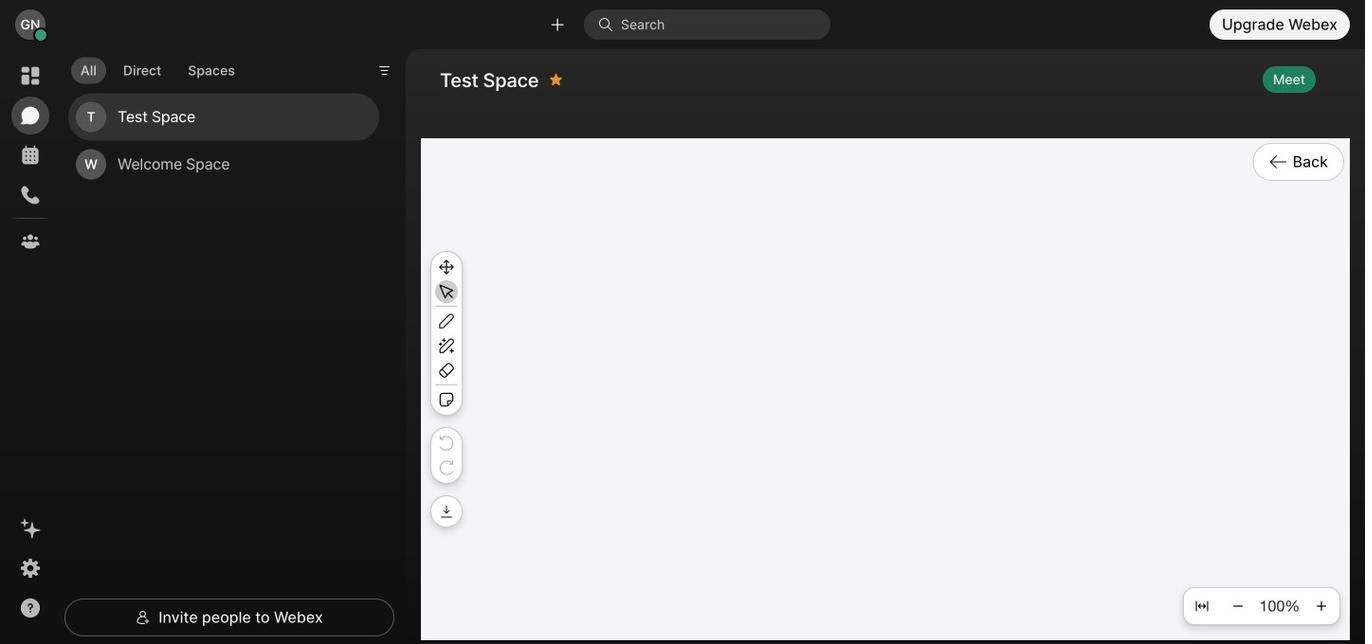 Task type: locate. For each thing, give the bounding box(es) containing it.
tab list
[[66, 46, 249, 89]]

navigation
[[0, 49, 61, 645]]

test space list item
[[68, 93, 379, 141]]

webex tab list
[[11, 57, 49, 261]]



Task type: describe. For each thing, give the bounding box(es) containing it.
welcome space list item
[[68, 141, 379, 188]]



